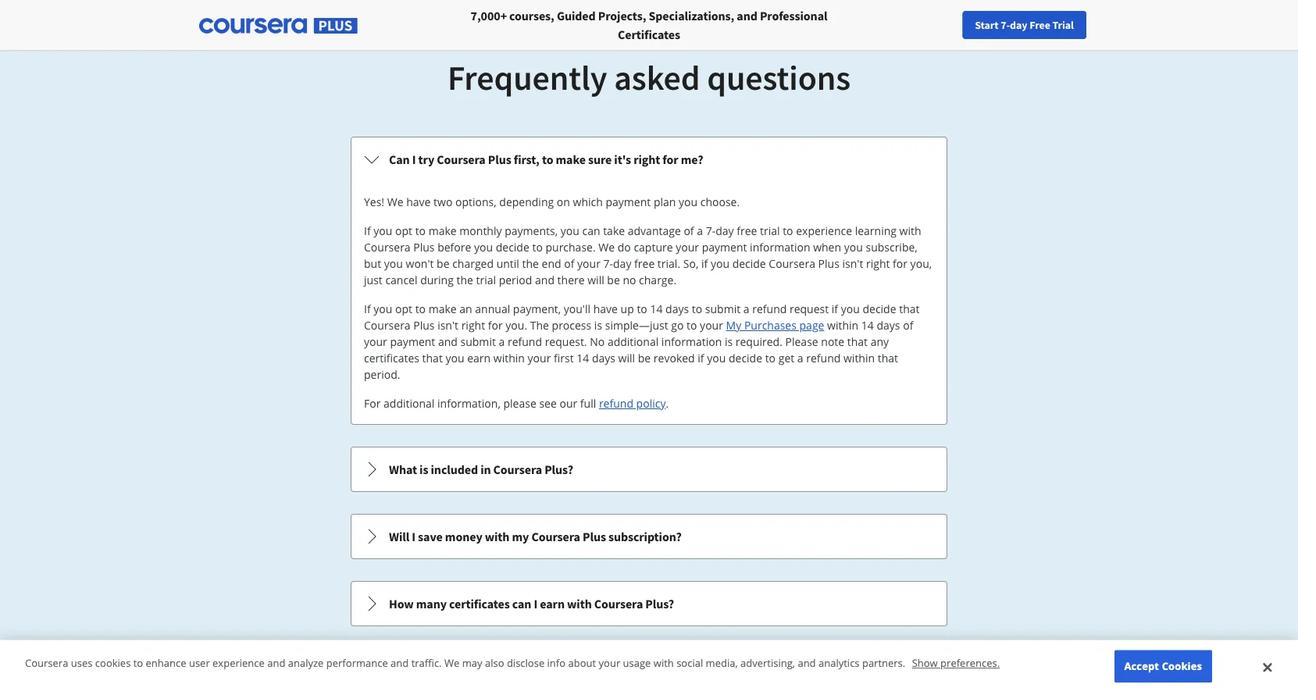 Task type: describe. For each thing, give the bounding box(es) containing it.
7,000+
[[471, 8, 507, 23]]

isn't inside the if you opt to make an annual payment, you'll have up to 14 days to submit a refund request if you decide that coursera plus isn't right for you. the process is simple—just go to your
[[438, 318, 458, 333]]

0 vertical spatial have
[[406, 194, 431, 209]]

refund right full
[[599, 396, 633, 411]]

can inside dropdown button
[[512, 596, 531, 612]]

what is included in coursera plus? button
[[351, 448, 947, 491]]

to inside within 14 days of your payment and submit a refund request. no additional information is required. please note that any certificates that you earn within your first 14 days will be revoked if you decide to get a refund within that period.
[[765, 351, 776, 366]]

decide up until
[[496, 240, 529, 255]]

our
[[560, 396, 577, 411]]

for
[[364, 396, 381, 411]]

isn't inside if you opt to make monthly payments, you can take advantage of a 7-day free trial to experience learning with coursera plus before you decide to purchase. we do capture your payment information when you subscribe, but you won't be charged until the end of your 7-day free trial. so, if you decide coursera plus isn't right for you, just cancel during the trial period and there will be no charge.
[[842, 256, 863, 271]]

2 vertical spatial i
[[534, 596, 538, 612]]

0 vertical spatial be
[[437, 256, 450, 271]]

user
[[189, 656, 210, 670]]

right inside the if you opt to make an annual payment, you'll have up to 14 days to submit a refund request if you decide that coursera plus isn't right for you. the process is simple—just go to your
[[461, 318, 485, 333]]

you,
[[910, 256, 932, 271]]

uses
[[71, 656, 93, 670]]

do
[[618, 240, 631, 255]]

1 horizontal spatial of
[[684, 223, 694, 238]]

14 inside the if you opt to make an annual payment, you'll have up to 14 days to submit a refund request if you decide that coursera plus isn't right for you. the process is simple—just go to your
[[650, 301, 663, 316]]

annual
[[475, 301, 510, 316]]

no
[[590, 334, 605, 349]]

charged
[[452, 256, 494, 271]]

many
[[416, 596, 447, 612]]

simple—just
[[605, 318, 668, 333]]

free
[[1030, 18, 1050, 32]]

charge.
[[639, 273, 676, 287]]

coursera up but
[[364, 240, 411, 255]]

refund down note
[[806, 351, 841, 366]]

to inside dropdown button
[[542, 152, 553, 167]]

that inside the if you opt to make an annual payment, you'll have up to 14 days to submit a refund request if you decide that coursera plus isn't right for you. the process is simple—just go to your
[[899, 301, 920, 316]]

what
[[389, 462, 417, 477]]

with left social
[[654, 656, 674, 670]]

if inside if you opt to make monthly payments, you can take advantage of a 7-day free trial to experience learning with coursera plus before you decide to purchase. we do capture your payment information when you subscribe, but you won't be charged until the end of your 7-day free trial. so, if you decide coursera plus isn't right for you, just cancel during the trial period and there will be no charge.
[[701, 256, 708, 271]]

accept cookies button
[[1114, 650, 1212, 683]]

how many certificates can i earn with coursera plus? button
[[351, 582, 947, 626]]

1 vertical spatial trial
[[476, 273, 496, 287]]

asked
[[614, 55, 700, 99]]

information inside if you opt to make monthly payments, you can take advantage of a 7-day free trial to experience learning with coursera plus before you decide to purchase. we do capture your payment information when you subscribe, but you won't be charged until the end of your 7-day free trial. so, if you decide coursera plus isn't right for you, just cancel during the trial period and there will be no charge.
[[750, 240, 810, 255]]

request.
[[545, 334, 587, 349]]

will inside if you opt to make monthly payments, you can take advantage of a 7-day free trial to experience learning with coursera plus before you decide to purchase. we do capture your payment information when you subscribe, but you won't be charged until the end of your 7-day free trial. so, if you decide coursera plus isn't right for you, just cancel during the trial period and there will be no charge.
[[588, 273, 604, 287]]

please
[[785, 334, 818, 349]]

won't
[[406, 256, 434, 271]]

can
[[389, 152, 410, 167]]

frequently asked questions
[[447, 55, 851, 99]]

.
[[666, 396, 669, 411]]

you'll
[[564, 301, 591, 316]]

that up information,
[[422, 351, 443, 366]]

if for if you opt to make monthly payments, you can take advantage of a 7-day free trial to experience learning with coursera plus before you decide to purchase. we do capture your payment information when you subscribe, but you won't be charged until the end of your 7-day free trial. so, if you decide coursera plus isn't right for you, just cancel during the trial period and there will be no charge.
[[364, 223, 371, 238]]

you up information,
[[446, 351, 464, 366]]

opt for coursera
[[395, 301, 412, 316]]

experience inside if you opt to make monthly payments, you can take advantage of a 7-day free trial to experience learning with coursera plus before you decide to purchase. we do capture your payment information when you subscribe, but you won't be charged until the end of your 7-day free trial. so, if you decide coursera plus isn't right for you, just cancel during the trial period and there will be no charge.
[[796, 223, 852, 238]]

start 7-day free trial button
[[962, 11, 1086, 39]]

0 horizontal spatial 14
[[577, 351, 589, 366]]

new
[[1104, 18, 1125, 32]]

make inside dropdown button
[[556, 152, 586, 167]]

earn inside within 14 days of your payment and submit a refund request. no additional information is required. please note that any certificates that you earn within your first 14 days will be revoked if you decide to get a refund within that period.
[[467, 351, 491, 366]]

yes! we have two options, depending on which payment plan you choose.
[[364, 194, 740, 209]]

see
[[539, 396, 557, 411]]

your left first
[[528, 351, 551, 366]]

0 vertical spatial trial
[[760, 223, 780, 238]]

choose.
[[700, 194, 740, 209]]

and left traffic.
[[391, 656, 409, 670]]

but
[[364, 256, 381, 271]]

1 vertical spatial free
[[634, 256, 655, 271]]

coursera inside 'dropdown button'
[[531, 529, 580, 544]]

payment inside if you opt to make monthly payments, you can take advantage of a 7-day free trial to experience learning with coursera plus before you decide to purchase. we do capture your payment information when you subscribe, but you won't be charged until the end of your 7-day free trial. so, if you decide coursera plus isn't right for you, just cancel during the trial period and there will be no charge.
[[702, 240, 747, 255]]

please
[[503, 396, 536, 411]]

is inside the if you opt to make an annual payment, you'll have up to 14 days to submit a refund request if you decide that coursera plus isn't right for you. the process is simple—just go to your
[[594, 318, 602, 333]]

your up period.
[[364, 334, 387, 349]]

plus up 'won't'
[[413, 240, 435, 255]]

performance
[[326, 656, 388, 670]]

your inside the if you opt to make an annual payment, you'll have up to 14 days to submit a refund request if you decide that coursera plus isn't right for you. the process is simple—just go to your
[[700, 318, 723, 333]]

if inside the if you opt to make an annual payment, you'll have up to 14 days to submit a refund request if you decide that coursera plus isn't right for you. the process is simple—just go to your
[[832, 301, 838, 316]]

advertising,
[[740, 656, 795, 670]]

2 vertical spatial 7-
[[603, 256, 613, 271]]

when
[[813, 240, 841, 255]]

advantage
[[628, 223, 681, 238]]

may
[[462, 656, 482, 670]]

decide inside the if you opt to make an annual payment, you'll have up to 14 days to submit a refund request if you decide that coursera plus isn't right for you. the process is simple—just go to your
[[863, 301, 896, 316]]

1 vertical spatial additional
[[384, 396, 435, 411]]

refund down you.
[[508, 334, 542, 349]]

plan
[[654, 194, 676, 209]]

i for can
[[412, 152, 416, 167]]

1 horizontal spatial payment
[[606, 194, 651, 209]]

on
[[557, 194, 570, 209]]

you.
[[506, 318, 527, 333]]

my purchases page link
[[726, 318, 824, 333]]

you right revoked
[[707, 351, 726, 366]]

cookies
[[1162, 659, 1202, 673]]

you right 'when'
[[844, 240, 863, 255]]

professional
[[760, 8, 828, 23]]

learning
[[855, 223, 897, 238]]

submit inside the if you opt to make an annual payment, you'll have up to 14 days to submit a refund request if you decide that coursera plus isn't right for you. the process is simple—just go to your
[[705, 301, 741, 316]]

you right plan
[[679, 194, 698, 209]]

any
[[871, 334, 889, 349]]

refund inside the if you opt to make an annual payment, you'll have up to 14 days to submit a refund request if you decide that coursera plus isn't right for you. the process is simple—just go to your
[[752, 301, 787, 316]]

subscribe,
[[866, 240, 918, 255]]

career
[[1127, 18, 1157, 32]]

take
[[603, 223, 625, 238]]

coursera right in on the bottom of the page
[[493, 462, 542, 477]]

coursera right 'try'
[[437, 152, 486, 167]]

analyze
[[288, 656, 324, 670]]

0 horizontal spatial the
[[456, 273, 473, 287]]

that down any
[[878, 351, 898, 366]]

usage
[[623, 656, 651, 670]]

two
[[434, 194, 453, 209]]

you up cancel
[[384, 256, 403, 271]]

a right the get
[[797, 351, 803, 366]]

1 horizontal spatial be
[[607, 273, 620, 287]]

make for payments,
[[429, 223, 457, 238]]

certificates inside dropdown button
[[449, 596, 510, 612]]

capture
[[634, 240, 673, 255]]

find
[[1059, 18, 1079, 32]]

guided
[[557, 8, 596, 23]]

is inside dropdown button
[[420, 462, 428, 477]]

within 14 days of your payment and submit a refund request. no additional information is required. please note that any certificates that you earn within your first 14 days will be revoked if you decide to get a refund within that period.
[[364, 318, 913, 382]]

revoked
[[654, 351, 695, 366]]

plus inside the if you opt to make an annual payment, you'll have up to 14 days to submit a refund request if you decide that coursera plus isn't right for you. the process is simple—just go to your
[[413, 318, 435, 333]]

you up note
[[841, 301, 860, 316]]

projects,
[[598, 8, 646, 23]]

plus down 'when'
[[818, 256, 840, 271]]

money
[[445, 529, 482, 544]]

there
[[557, 273, 585, 287]]

with inside will i save money with my coursera plus subscription? 'dropdown button'
[[485, 529, 510, 544]]

a down annual
[[499, 334, 505, 349]]

your right find
[[1081, 18, 1102, 32]]

info
[[547, 656, 566, 670]]

required.
[[736, 334, 783, 349]]

what is included in coursera plus?
[[389, 462, 573, 477]]

you down monthly
[[474, 240, 493, 255]]

your right about
[[599, 656, 620, 670]]

frequently
[[447, 55, 607, 99]]

have inside the if you opt to make an annual payment, you'll have up to 14 days to submit a refund request if you decide that coursera plus isn't right for you. the process is simple—just go to your
[[593, 301, 618, 316]]

0 vertical spatial the
[[522, 256, 539, 271]]

trial
[[1052, 18, 1074, 32]]

note
[[821, 334, 844, 349]]

end
[[542, 256, 561, 271]]

days inside the if you opt to make an annual payment, you'll have up to 14 days to submit a refund request if you decide that coursera plus isn't right for you. the process is simple—just go to your
[[666, 301, 689, 316]]

options,
[[455, 194, 497, 209]]

during
[[420, 273, 454, 287]]

will
[[389, 529, 409, 544]]

and inside 7,000+ courses, guided projects, specializations, and professional certificates
[[737, 8, 757, 23]]

certificates inside within 14 days of your payment and submit a refund request. no additional information is required. please note that any certificates that you earn within your first 14 days will be revoked if you decide to get a refund within that period.
[[364, 351, 419, 366]]

you down just at the top of the page
[[374, 301, 392, 316]]

plus inside will i save money with my coursera plus subscription? 'dropdown button'
[[583, 529, 606, 544]]

no
[[623, 273, 636, 287]]

within down any
[[844, 351, 875, 366]]

2 vertical spatial days
[[592, 351, 615, 366]]

up
[[621, 301, 634, 316]]

courses,
[[509, 8, 554, 23]]

you right so,
[[711, 256, 730, 271]]

purchases
[[744, 318, 797, 333]]

coursera down 'when'
[[769, 256, 815, 271]]

right inside if you opt to make monthly payments, you can take advantage of a 7-day free trial to experience learning with coursera plus before you decide to purchase. we do capture your payment information when you subscribe, but you won't be charged until the end of your 7-day free trial. so, if you decide coursera plus isn't right for you, just cancel during the trial period and there will be no charge.
[[866, 256, 890, 271]]

process
[[552, 318, 591, 333]]



Task type: locate. For each thing, give the bounding box(es) containing it.
payment
[[606, 194, 651, 209], [702, 240, 747, 255], [390, 334, 435, 349]]

0 vertical spatial opt
[[395, 223, 412, 238]]

0 vertical spatial is
[[594, 318, 602, 333]]

1 horizontal spatial days
[[666, 301, 689, 316]]

plus
[[488, 152, 511, 167], [413, 240, 435, 255], [818, 256, 840, 271], [413, 318, 435, 333], [583, 529, 606, 544]]

0 vertical spatial we
[[387, 194, 403, 209]]

and
[[737, 8, 757, 23], [535, 273, 555, 287], [438, 334, 458, 349], [267, 656, 285, 670], [391, 656, 409, 670], [798, 656, 816, 670]]

decide up any
[[863, 301, 896, 316]]

0 horizontal spatial earn
[[467, 351, 491, 366]]

1 horizontal spatial right
[[634, 152, 660, 167]]

and left analytics
[[798, 656, 816, 670]]

accept
[[1124, 659, 1159, 673]]

accept cookies
[[1124, 659, 1202, 673]]

0 vertical spatial isn't
[[842, 256, 863, 271]]

plus? down "our"
[[545, 462, 573, 477]]

the down charged
[[456, 273, 473, 287]]

additional inside within 14 days of your payment and submit a refund request. no additional information is required. please note that any certificates that you earn within your first 14 days will be revoked if you decide to get a refund within that period.
[[608, 334, 659, 349]]

if you opt to make an annual payment, you'll have up to 14 days to submit a refund request if you decide that coursera plus isn't right for you. the process is simple—just go to your
[[364, 301, 920, 333]]

can up the disclose
[[512, 596, 531, 612]]

2 horizontal spatial for
[[893, 256, 908, 271]]

within
[[827, 318, 859, 333], [493, 351, 525, 366], [844, 351, 875, 366]]

your
[[1081, 18, 1102, 32], [676, 240, 699, 255], [577, 256, 601, 271], [700, 318, 723, 333], [364, 334, 387, 349], [528, 351, 551, 366], [599, 656, 620, 670]]

decide inside within 14 days of your payment and submit a refund request. no additional information is required. please note that any certificates that you earn within your first 14 days will be revoked if you decide to get a refund within that period.
[[729, 351, 762, 366]]

the
[[522, 256, 539, 271], [456, 273, 473, 287]]

7- down choose.
[[706, 223, 716, 238]]

of up so,
[[684, 223, 694, 238]]

specializations,
[[649, 8, 734, 23]]

full
[[580, 396, 596, 411]]

with up subscribe,
[[899, 223, 921, 238]]

until
[[497, 256, 519, 271]]

we left may
[[444, 656, 460, 670]]

you down yes!
[[374, 223, 392, 238]]

0 vertical spatial information
[[750, 240, 810, 255]]

preferences.
[[940, 656, 1000, 670]]

2 vertical spatial make
[[429, 301, 457, 316]]

is
[[594, 318, 602, 333], [725, 334, 733, 349], [420, 462, 428, 477]]

my
[[726, 318, 741, 333]]

payment inside within 14 days of your payment and submit a refund request. no additional information is required. please note that any certificates that you earn within your first 14 days will be revoked if you decide to get a refund within that period.
[[390, 334, 435, 349]]

decide right so,
[[732, 256, 766, 271]]

2 vertical spatial is
[[420, 462, 428, 477]]

1 vertical spatial can
[[512, 596, 531, 612]]

right down subscribe,
[[866, 256, 890, 271]]

2 vertical spatial payment
[[390, 334, 435, 349]]

with left the my
[[485, 529, 510, 544]]

information down go
[[661, 334, 722, 349]]

1 horizontal spatial have
[[593, 301, 618, 316]]

enhance
[[146, 656, 186, 670]]

days
[[666, 301, 689, 316], [877, 318, 900, 333], [592, 351, 615, 366]]

1 vertical spatial if
[[832, 301, 838, 316]]

experience right user
[[212, 656, 265, 670]]

subscription?
[[608, 529, 682, 544]]

if inside the if you opt to make an annual payment, you'll have up to 14 days to submit a refund request if you decide that coursera plus isn't right for you. the process is simple—just go to your
[[364, 301, 371, 316]]

1 horizontal spatial trial
[[760, 223, 780, 238]]

make left the an at the left top of the page
[[429, 301, 457, 316]]

for down annual
[[488, 318, 503, 333]]

right down the an at the left top of the page
[[461, 318, 485, 333]]

0 vertical spatial right
[[634, 152, 660, 167]]

for inside the can i try coursera plus first, to make sure it's right for me? dropdown button
[[663, 152, 678, 167]]

if
[[364, 223, 371, 238], [364, 301, 371, 316]]

0 horizontal spatial isn't
[[438, 318, 458, 333]]

a up "purchases"
[[743, 301, 750, 316]]

before
[[438, 240, 471, 255]]

1 horizontal spatial for
[[663, 152, 678, 167]]

0 vertical spatial can
[[582, 223, 600, 238]]

2 vertical spatial we
[[444, 656, 460, 670]]

refund policy link
[[599, 396, 666, 411]]

questions
[[707, 55, 851, 99]]

make
[[556, 152, 586, 167], [429, 223, 457, 238], [429, 301, 457, 316]]

1 vertical spatial submit
[[460, 334, 496, 349]]

a inside the if you opt to make an annual payment, you'll have up to 14 days to submit a refund request if you decide that coursera plus isn't right for you. the process is simple—just go to your
[[743, 301, 750, 316]]

information left 'when'
[[750, 240, 810, 255]]

1 horizontal spatial 14
[[650, 301, 663, 316]]

within up note
[[827, 318, 859, 333]]

with inside if you opt to make monthly payments, you can take advantage of a 7-day free trial to experience learning with coursera plus before you decide to purchase. we do capture your payment information when you subscribe, but you won't be charged until the end of your 7-day free trial. so, if you decide coursera plus isn't right for you, just cancel during the trial period and there will be no charge.
[[899, 223, 921, 238]]

can i try coursera plus first, to make sure it's right for me?
[[389, 152, 703, 167]]

14 up the simple—just
[[650, 301, 663, 316]]

for
[[663, 152, 678, 167], [893, 256, 908, 271], [488, 318, 503, 333]]

free
[[737, 223, 757, 238], [634, 256, 655, 271]]

0 horizontal spatial right
[[461, 318, 485, 333]]

2 horizontal spatial be
[[638, 351, 651, 366]]

and inside within 14 days of your payment and submit a refund request. no additional information is required. please note that any certificates that you earn within your first 14 days will be revoked if you decide to get a refund within that period.
[[438, 334, 458, 349]]

if down just at the top of the page
[[364, 301, 371, 316]]

1 vertical spatial day
[[716, 223, 734, 238]]

with
[[899, 223, 921, 238], [485, 529, 510, 544], [567, 596, 592, 612], [654, 656, 674, 670]]

submit inside within 14 days of your payment and submit a refund request. no additional information is required. please note that any certificates that you earn within your first 14 days will be revoked if you decide to get a refund within that period.
[[460, 334, 496, 349]]

7-
[[1001, 18, 1010, 32], [706, 223, 716, 238], [603, 256, 613, 271]]

0 vertical spatial certificates
[[364, 351, 419, 366]]

of down you,
[[903, 318, 913, 333]]

0 horizontal spatial is
[[420, 462, 428, 477]]

0 vertical spatial i
[[412, 152, 416, 167]]

1 vertical spatial 7-
[[706, 223, 716, 238]]

will
[[588, 273, 604, 287], [618, 351, 635, 366]]

2 vertical spatial of
[[903, 318, 913, 333]]

2 vertical spatial if
[[698, 351, 704, 366]]

is right what at the bottom of page
[[420, 462, 428, 477]]

make up 'before'
[[429, 223, 457, 238]]

2 horizontal spatial we
[[599, 240, 615, 255]]

day down do at the left top of page
[[613, 256, 631, 271]]

list
[[349, 135, 949, 695]]

plus inside the can i try coursera plus first, to make sure it's right for me? dropdown button
[[488, 152, 511, 167]]

0 horizontal spatial day
[[613, 256, 631, 271]]

traffic.
[[411, 656, 442, 670]]

0 horizontal spatial be
[[437, 256, 450, 271]]

period.
[[364, 367, 400, 382]]

i inside 'dropdown button'
[[412, 529, 416, 544]]

how
[[389, 596, 414, 612]]

your up so,
[[676, 240, 699, 255]]

if right revoked
[[698, 351, 704, 366]]

have left up
[[593, 301, 618, 316]]

0 horizontal spatial trial
[[476, 273, 496, 287]]

about
[[568, 656, 596, 670]]

also
[[485, 656, 504, 670]]

1 vertical spatial of
[[564, 256, 574, 271]]

2 horizontal spatial 14
[[861, 318, 874, 333]]

that left any
[[847, 334, 868, 349]]

day down choose.
[[716, 223, 734, 238]]

and down end
[[535, 273, 555, 287]]

make left sure
[[556, 152, 586, 167]]

within down you.
[[493, 351, 525, 366]]

period
[[499, 273, 532, 287]]

have
[[406, 194, 431, 209], [593, 301, 618, 316]]

1 horizontal spatial is
[[594, 318, 602, 333]]

is down my
[[725, 334, 733, 349]]

additional down the simple—just
[[608, 334, 659, 349]]

2 opt from the top
[[395, 301, 412, 316]]

2 vertical spatial 14
[[577, 351, 589, 366]]

which
[[573, 194, 603, 209]]

your left my
[[700, 318, 723, 333]]

0 vertical spatial day
[[1010, 18, 1027, 32]]

is inside within 14 days of your payment and submit a refund request. no additional information is required. please note that any certificates that you earn within your first 14 days will be revoked if you decide to get a refund within that period.
[[725, 334, 733, 349]]

certificates right many
[[449, 596, 510, 612]]

1 horizontal spatial we
[[444, 656, 460, 670]]

we
[[387, 194, 403, 209], [599, 240, 615, 255], [444, 656, 460, 670]]

plus left 'first,'
[[488, 152, 511, 167]]

1 horizontal spatial experience
[[796, 223, 852, 238]]

will down the simple—just
[[618, 351, 635, 366]]

included
[[431, 462, 478, 477]]

can
[[582, 223, 600, 238], [512, 596, 531, 612]]

1 vertical spatial we
[[599, 240, 615, 255]]

plus? up the usage
[[645, 596, 674, 612]]

cancel
[[385, 273, 417, 287]]

day left free
[[1010, 18, 1027, 32]]

start
[[975, 18, 999, 32]]

depending
[[499, 194, 554, 209]]

an
[[460, 301, 472, 316]]

and down during
[[438, 334, 458, 349]]

1 vertical spatial is
[[725, 334, 733, 349]]

request
[[790, 301, 829, 316]]

be
[[437, 256, 450, 271], [607, 273, 620, 287], [638, 351, 651, 366]]

0 vertical spatial free
[[737, 223, 757, 238]]

payments,
[[505, 223, 558, 238]]

have left two
[[406, 194, 431, 209]]

make for annual
[[429, 301, 457, 316]]

me?
[[681, 152, 703, 167]]

coursera inside the if you opt to make an annual payment, you'll have up to 14 days to submit a refund request if you decide that coursera plus isn't right for you. the process is simple—just go to your
[[364, 318, 411, 333]]

plus?
[[545, 462, 573, 477], [645, 596, 674, 612]]

1 vertical spatial make
[[429, 223, 457, 238]]

0 horizontal spatial information
[[661, 334, 722, 349]]

2 horizontal spatial of
[[903, 318, 913, 333]]

media,
[[706, 656, 738, 670]]

i left 'try'
[[412, 152, 416, 167]]

1 vertical spatial days
[[877, 318, 900, 333]]

1 opt from the top
[[395, 223, 412, 238]]

1 horizontal spatial the
[[522, 256, 539, 271]]

policy
[[636, 396, 666, 411]]

1 vertical spatial information
[[661, 334, 722, 349]]

1 vertical spatial certificates
[[449, 596, 510, 612]]

we right yes!
[[387, 194, 403, 209]]

payment up take
[[606, 194, 651, 209]]

can inside if you opt to make monthly payments, you can take advantage of a 7-day free trial to experience learning with coursera plus before you decide to purchase. we do capture your payment information when you subscribe, but you won't be charged until the end of your 7-day free trial. so, if you decide coursera plus isn't right for you, just cancel during the trial period and there will be no charge.
[[582, 223, 600, 238]]

days down no
[[592, 351, 615, 366]]

0 horizontal spatial will
[[588, 273, 604, 287]]

certificates
[[364, 351, 419, 366], [449, 596, 510, 612]]

find your new career
[[1059, 18, 1157, 32]]

how many certificates can i earn with coursera plus?
[[389, 596, 674, 612]]

coursera right the my
[[531, 529, 580, 544]]

if inside if you opt to make monthly payments, you can take advantage of a 7-day free trial to experience learning with coursera plus before you decide to purchase. we do capture your payment information when you subscribe, but you won't be charged until the end of your 7-day free trial. so, if you decide coursera plus isn't right for you, just cancel during the trial period and there will be no charge.
[[364, 223, 371, 238]]

0 horizontal spatial experience
[[212, 656, 265, 670]]

2 horizontal spatial days
[[877, 318, 900, 333]]

just
[[364, 273, 383, 287]]

additional right 'for'
[[384, 396, 435, 411]]

0 horizontal spatial certificates
[[364, 351, 419, 366]]

if you opt to make monthly payments, you can take advantage of a 7-day free trial to experience learning with coursera plus before you decide to purchase. we do capture your payment information when you subscribe, but you won't be charged until the end of your 7-day free trial. so, if you decide coursera plus isn't right for you, just cancel during the trial period and there will be no charge.
[[364, 223, 932, 287]]

partners.
[[862, 656, 905, 670]]

0 horizontal spatial can
[[512, 596, 531, 612]]

monthly
[[460, 223, 502, 238]]

additional
[[608, 334, 659, 349], [384, 396, 435, 411]]

my
[[512, 529, 529, 544]]

0 vertical spatial of
[[684, 223, 694, 238]]

1 vertical spatial payment
[[702, 240, 747, 255]]

days up go
[[666, 301, 689, 316]]

day
[[1010, 18, 1027, 32], [716, 223, 734, 238], [613, 256, 631, 271]]

show preferences. link
[[912, 656, 1000, 670]]

opt up 'won't'
[[395, 223, 412, 238]]

we left do at the left top of page
[[599, 240, 615, 255]]

1 vertical spatial the
[[456, 273, 473, 287]]

earn inside how many certificates can i earn with coursera plus? dropdown button
[[540, 596, 565, 612]]

information inside within 14 days of your payment and submit a refund request. no additional information is required. please note that any certificates that you earn within your first 14 days will be revoked if you decide to get a refund within that period.
[[661, 334, 722, 349]]

1 if from the top
[[364, 223, 371, 238]]

information,
[[437, 396, 501, 411]]

we inside if you opt to make monthly payments, you can take advantage of a 7-day free trial to experience learning with coursera plus before you decide to purchase. we do capture your payment information when you subscribe, but you won't be charged until the end of your 7-day free trial. so, if you decide coursera plus isn't right for you, just cancel during the trial period and there will be no charge.
[[599, 240, 615, 255]]

14 right first
[[577, 351, 589, 366]]

i for will
[[412, 529, 416, 544]]

and left analyze
[[267, 656, 285, 670]]

a
[[697, 223, 703, 238], [743, 301, 750, 316], [499, 334, 505, 349], [797, 351, 803, 366]]

7- inside button
[[1001, 18, 1010, 32]]

can i try coursera plus first, to make sure it's right for me? button
[[351, 137, 947, 181]]

go
[[671, 318, 684, 333]]

the left end
[[522, 256, 539, 271]]

2 if from the top
[[364, 301, 371, 316]]

1 horizontal spatial free
[[737, 223, 757, 238]]

isn't down during
[[438, 318, 458, 333]]

earn up info on the bottom of the page
[[540, 596, 565, 612]]

you up purchase.
[[561, 223, 579, 238]]

2 vertical spatial right
[[461, 318, 485, 333]]

with inside how many certificates can i earn with coursera plus? dropdown button
[[567, 596, 592, 612]]

0 vertical spatial experience
[[796, 223, 852, 238]]

days up any
[[877, 318, 900, 333]]

analytics
[[819, 656, 860, 670]]

0 horizontal spatial we
[[387, 194, 403, 209]]

be up during
[[437, 256, 450, 271]]

list containing can i try coursera plus first, to make sure it's right for me?
[[349, 135, 949, 695]]

free down capture
[[634, 256, 655, 271]]

coursera left the "uses" on the bottom left of page
[[25, 656, 68, 670]]

0 horizontal spatial payment
[[390, 334, 435, 349]]

a inside if you opt to make monthly payments, you can take advantage of a 7-day free trial to experience learning with coursera plus before you decide to purchase. we do capture your payment information when you subscribe, but you won't be charged until the end of your 7-day free trial. so, if you decide coursera plus isn't right for you, just cancel during the trial period and there will be no charge.
[[697, 223, 703, 238]]

0 horizontal spatial days
[[592, 351, 615, 366]]

trial.
[[658, 256, 680, 271]]

1 vertical spatial experience
[[212, 656, 265, 670]]

i
[[412, 152, 416, 167], [412, 529, 416, 544], [534, 596, 538, 612]]

make inside the if you opt to make an annual payment, you'll have up to 14 days to submit a refund request if you decide that coursera plus isn't right for you. the process is simple—just go to your
[[429, 301, 457, 316]]

be inside within 14 days of your payment and submit a refund request. no additional information is required. please note that any certificates that you earn within your first 14 days will be revoked if you decide to get a refund within that period.
[[638, 351, 651, 366]]

1 vertical spatial opt
[[395, 301, 412, 316]]

0 vertical spatial if
[[701, 256, 708, 271]]

1 vertical spatial i
[[412, 529, 416, 544]]

day inside start 7-day free trial button
[[1010, 18, 1027, 32]]

will i save money with my coursera plus subscription? button
[[351, 515, 947, 558]]

0 vertical spatial plus?
[[545, 462, 573, 477]]

your up there
[[577, 256, 601, 271]]

for inside the if you opt to make an annual payment, you'll have up to 14 days to submit a refund request if you decide that coursera plus isn't right for you. the process is simple—just go to your
[[488, 318, 503, 333]]

1 vertical spatial for
[[893, 256, 908, 271]]

be left revoked
[[638, 351, 651, 366]]

purchase.
[[546, 240, 596, 255]]

is up no
[[594, 318, 602, 333]]

of inside within 14 days of your payment and submit a refund request. no additional information is required. please note that any certificates that you earn within your first 14 days will be revoked if you decide to get a refund within that period.
[[903, 318, 913, 333]]

if down yes!
[[364, 223, 371, 238]]

1 vertical spatial have
[[593, 301, 618, 316]]

1 horizontal spatial can
[[582, 223, 600, 238]]

and inside if you opt to make monthly payments, you can take advantage of a 7-day free trial to experience learning with coursera plus before you decide to purchase. we do capture your payment information when you subscribe, but you won't be charged until the end of your 7-day free trial. so, if you decide coursera plus isn't right for you, just cancel during the trial period and there will be no charge.
[[535, 273, 555, 287]]

so,
[[683, 256, 699, 271]]

1 horizontal spatial plus?
[[645, 596, 674, 612]]

1 horizontal spatial isn't
[[842, 256, 863, 271]]

right inside dropdown button
[[634, 152, 660, 167]]

0 vertical spatial earn
[[467, 351, 491, 366]]

0 horizontal spatial of
[[564, 256, 574, 271]]

will right there
[[588, 273, 604, 287]]

yes!
[[364, 194, 384, 209]]

isn't down learning
[[842, 256, 863, 271]]

coursera up the usage
[[594, 596, 643, 612]]

0 vertical spatial if
[[364, 223, 371, 238]]

first
[[554, 351, 574, 366]]

plus left the subscription? on the bottom of the page
[[583, 529, 606, 544]]

for inside if you opt to make monthly payments, you can take advantage of a 7-day free trial to experience learning with coursera plus before you decide to purchase. we do capture your payment information when you subscribe, but you won't be charged until the end of your 7-day free trial. so, if you decide coursera plus isn't right for you, just cancel during the trial period and there will be no charge.
[[893, 256, 908, 271]]

if inside within 14 days of your payment and submit a refund request. no additional information is required. please note that any certificates that you earn within your first 14 days will be revoked if you decide to get a refund within that period.
[[698, 351, 704, 366]]

to
[[542, 152, 553, 167], [415, 223, 426, 238], [783, 223, 793, 238], [532, 240, 543, 255], [415, 301, 426, 316], [637, 301, 647, 316], [692, 301, 702, 316], [687, 318, 697, 333], [765, 351, 776, 366], [133, 656, 143, 670]]

for down subscribe,
[[893, 256, 908, 271]]

0 vertical spatial additional
[[608, 334, 659, 349]]

1 horizontal spatial 7-
[[706, 223, 716, 238]]

0 horizontal spatial submit
[[460, 334, 496, 349]]

if for if you opt to make an annual payment, you'll have up to 14 days to submit a refund request if you decide that coursera plus isn't right for you. the process is simple—just go to your
[[364, 301, 371, 316]]

1 vertical spatial 14
[[861, 318, 874, 333]]

payment down choose.
[[702, 240, 747, 255]]

right right it's
[[634, 152, 660, 167]]

make inside if you opt to make monthly payments, you can take advantage of a 7-day free trial to experience learning with coursera plus before you decide to purchase. we do capture your payment information when you subscribe, but you won't be charged until the end of your 7-day free trial. so, if you decide coursera plus isn't right for you, just cancel during the trial period and there will be no charge.
[[429, 223, 457, 238]]

with up about
[[567, 596, 592, 612]]

7- down take
[[603, 256, 613, 271]]

None search field
[[215, 10, 590, 41]]

2 vertical spatial for
[[488, 318, 503, 333]]

opt inside if you opt to make monthly payments, you can take advantage of a 7-day free trial to experience learning with coursera plus before you decide to purchase. we do capture your payment information when you subscribe, but you won't be charged until the end of your 7-day free trial. so, if you decide coursera plus isn't right for you, just cancel during the trial period and there will be no charge.
[[395, 223, 412, 238]]

1 vertical spatial plus?
[[645, 596, 674, 612]]

1 vertical spatial if
[[364, 301, 371, 316]]

experience up 'when'
[[796, 223, 852, 238]]

if right so,
[[701, 256, 708, 271]]

free down choose.
[[737, 223, 757, 238]]

can left take
[[582, 223, 600, 238]]

0 vertical spatial 7-
[[1001, 18, 1010, 32]]

opt down cancel
[[395, 301, 412, 316]]

opt for before
[[395, 223, 412, 238]]

the
[[530, 318, 549, 333]]

will inside within 14 days of your payment and submit a refund request. no additional information is required. please note that any certificates that you earn within your first 14 days will be revoked if you decide to get a refund within that period.
[[618, 351, 635, 366]]

if
[[701, 256, 708, 271], [832, 301, 838, 316], [698, 351, 704, 366]]

0 horizontal spatial 7-
[[603, 256, 613, 271]]

1 horizontal spatial earn
[[540, 596, 565, 612]]

opt inside the if you opt to make an annual payment, you'll have up to 14 days to submit a refund request if you decide that coursera plus isn't right for you. the process is simple—just go to your
[[395, 301, 412, 316]]

i up the disclose
[[534, 596, 538, 612]]

submit up my
[[705, 301, 741, 316]]

0 vertical spatial will
[[588, 273, 604, 287]]

2 horizontal spatial right
[[866, 256, 890, 271]]

coursera plus image
[[199, 18, 358, 34]]



Task type: vqa. For each thing, say whether or not it's contained in the screenshot.
Accept Cookies
yes



